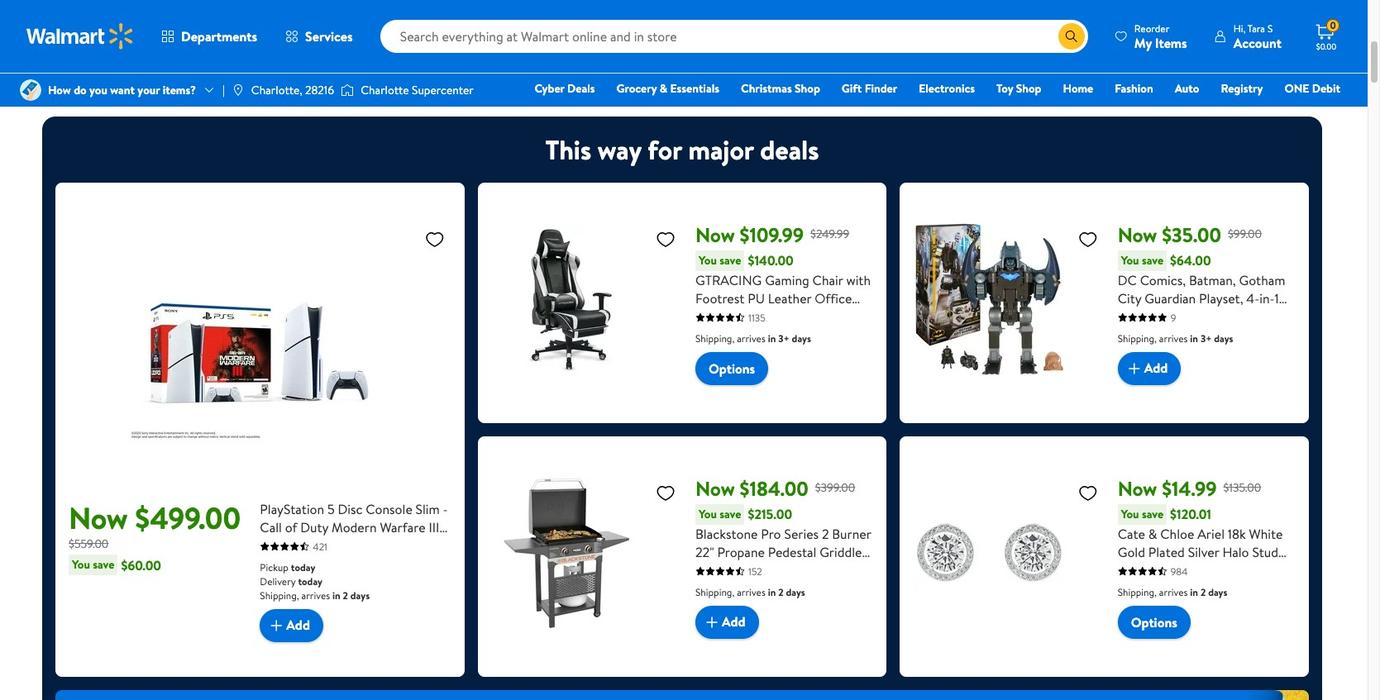 Task type: locate. For each thing, give the bounding box(es) containing it.
1 horizontal spatial shop
[[1016, 80, 1042, 97]]

0 horizontal spatial toy
[[997, 80, 1014, 97]]

1 horizontal spatial deals
[[568, 80, 595, 97]]

& inside phones & wearable tech
[[1216, 60, 1224, 77]]

& right phones
[[1216, 60, 1224, 77]]

add to cart image
[[702, 613, 722, 632], [267, 616, 287, 636]]

options down headrest,
[[709, 360, 755, 378]]

disc
[[338, 500, 363, 518]]

search icon image
[[1065, 30, 1079, 43]]

now inside now $35.00 group
[[1118, 221, 1158, 249]]

home link down seasonal at the right
[[1056, 79, 1101, 98]]

0 vertical spatial options
[[709, 360, 755, 378]]

fashion down fashion image
[[487, 60, 524, 77]]

for inside you save $64.00 dc comics, batman, gotham city guardian playset, 4-in-1 transformation, batman figure, lights & 40+ sounds, kids toy for boys & girls ages 5+
[[1167, 344, 1184, 362]]

shipping, for now $109.99
[[696, 331, 735, 345]]

now inside now $499.00 $559.00 you save $60.00
[[69, 498, 128, 539]]

girls
[[1229, 344, 1256, 362]]

arrives for $109.99
[[737, 331, 766, 345]]

save inside you save $120.01 cate & chloe ariel 18k white gold plated silver halo stud earrings | cz earrings for women, gift for her
[[1142, 506, 1164, 522]]

options for $109.99
[[709, 360, 755, 378]]

shop
[[795, 80, 820, 97], [1016, 80, 1042, 97]]

| right items?
[[223, 82, 225, 98]]

duty
[[301, 518, 329, 537]]

0 horizontal spatial |
[[223, 82, 225, 98]]

options link
[[696, 352, 769, 385], [1118, 606, 1191, 639]]

patio & garden
[[1263, 60, 1336, 77]]

18k
[[1228, 525, 1246, 543]]

add inside now $35.00 group
[[1145, 359, 1168, 378]]

1 horizontal spatial gift
[[1168, 580, 1191, 598]]

dining
[[589, 72, 620, 88]]

toy right kids
[[1145, 344, 1164, 362]]

1 horizontal spatial white
[[1250, 525, 1283, 543]]

$99.00
[[1228, 226, 1262, 242]]

chair down gtracing
[[696, 307, 726, 326]]

patio and garden image
[[1270, 0, 1329, 56]]

kids
[[1118, 344, 1142, 362]]

0 horizontal spatial options link
[[696, 352, 769, 385]]

| left 984
[[1168, 561, 1171, 580]]

& for dining
[[621, 60, 629, 77]]

shipping, arrives in 3+ days inside now $35.00 group
[[1118, 331, 1234, 345]]

$120.01
[[1171, 506, 1212, 524]]

shipping, inside the pickup today delivery today shipping, arrives in 2 days
[[260, 589, 299, 603]]

ages
[[1259, 344, 1287, 362]]

playstation 5 disc console slim - call of duty modern warfare iii bundle
[[260, 500, 448, 555]]

2 down 'playstation 5 disc console slim - call of duty modern warfare iii bundle'
[[343, 589, 348, 603]]

5+
[[1118, 362, 1133, 380]]

& inside the sports & outdoors
[[817, 60, 825, 77]]

shipping, for now $35.00
[[1118, 331, 1157, 345]]

& right grocery
[[660, 80, 668, 97]]

0 vertical spatial |
[[223, 82, 225, 98]]

today down 421
[[291, 561, 315, 575]]

9
[[1171, 311, 1177, 325]]

0 horizontal spatial fashion link
[[462, 0, 548, 77]]

save inside you save $64.00 dc comics, batman, gotham city guardian playset, 4-in-1 transformation, batman figure, lights & 40+ sounds, kids toy for boys & girls ages 5+
[[1142, 252, 1164, 269]]

options link for $109.99
[[696, 352, 769, 385]]

days down batman
[[1215, 331, 1234, 345]]

days for $14.99
[[1209, 585, 1228, 599]]

$14.99
[[1162, 474, 1217, 503]]

beauty
[[979, 60, 1014, 77]]

lights
[[1161, 326, 1195, 344]]

add to cart image
[[1125, 359, 1145, 379]]

0 vertical spatial white
[[754, 326, 788, 344]]

deals inside cyber deals link
[[568, 80, 595, 97]]

now up $60.00
[[69, 498, 128, 539]]

days for $184.00
[[786, 585, 806, 599]]

0 horizontal spatial home link
[[363, 0, 449, 77]]

home up charlotte supercenter
[[391, 60, 422, 77]]

& up grocery
[[621, 60, 629, 77]]

 image for charlotte, 28216
[[231, 84, 245, 97]]

gift inside gift finder link
[[842, 80, 862, 97]]

in down pedestal
[[768, 585, 776, 599]]

in right the delivery at the left of the page
[[333, 589, 341, 603]]

white
[[754, 326, 788, 344], [1250, 525, 1283, 543]]

now $35.00 group
[[914, 196, 1296, 410]]

1 vertical spatial fashion link
[[1108, 79, 1161, 98]]

1 3+ from the left
[[779, 331, 790, 345]]

with down $249.99
[[847, 271, 871, 289]]

kitchen & dining
[[580, 60, 629, 88]]

gift
[[842, 80, 862, 97], [1168, 580, 1191, 598]]

toy inside toy shop link
[[997, 80, 1014, 97]]

options link down headrest,
[[696, 352, 769, 385]]

0 horizontal spatial earrings
[[1118, 561, 1165, 580]]

1 horizontal spatial |
[[1168, 561, 1171, 580]]

fashion link up the cyber at the top left of page
[[462, 0, 548, 77]]

sports & outdoors
[[781, 60, 826, 88]]

1 vertical spatial gift
[[1168, 580, 1191, 598]]

for
[[648, 131, 682, 168], [1167, 344, 1184, 362], [1243, 561, 1260, 580], [1194, 580, 1211, 598]]

chair right "gaming"
[[813, 271, 843, 289]]

 image right 28216
[[341, 82, 354, 98]]

fashion down decor
[[1115, 80, 1154, 97]]

deals down kitchen
[[568, 80, 595, 97]]

shipping, arrives in 2 days down 984
[[1118, 585, 1228, 599]]

grocery & essentials
[[617, 80, 720, 97]]

save up gtracing
[[720, 252, 742, 269]]

0 horizontal spatial shop
[[795, 80, 820, 97]]

1 horizontal spatial 3+
[[1201, 331, 1212, 345]]

shop for toy shop
[[1016, 80, 1042, 97]]

& inside beauty & grooming
[[1017, 60, 1024, 77]]

1 horizontal spatial add
[[722, 613, 746, 631]]

save inside you save $215.00 blackstone pro series 2 burner 22" propane pedestal griddle with hood
[[720, 506, 742, 522]]

days
[[792, 331, 811, 345], [1215, 331, 1234, 345], [786, 585, 806, 599], [1209, 585, 1228, 599], [351, 589, 370, 603]]

earrings down cate
[[1118, 561, 1165, 580]]

5
[[328, 500, 335, 518]]

add button for $35.00
[[1118, 352, 1181, 385]]

shipping, down pickup
[[260, 589, 299, 603]]

0 horizontal spatial deals
[[109, 60, 136, 77]]

1 vertical spatial |
[[1168, 561, 1171, 580]]

with
[[847, 271, 871, 289], [729, 307, 754, 326], [696, 561, 720, 580]]

0 vertical spatial fashion
[[487, 60, 524, 77]]

0 vertical spatial deals
[[109, 60, 136, 77]]

add button down the delivery at the left of the page
[[260, 609, 323, 642]]

now for $499.00
[[69, 498, 128, 539]]

shipping, arrives in 3+ days down 9
[[1118, 331, 1234, 345]]

2 inside the pickup today delivery today shipping, arrives in 2 days
[[343, 589, 348, 603]]

& right cate
[[1149, 525, 1158, 543]]

you up dc
[[1121, 252, 1140, 269]]

now up gtracing
[[696, 221, 735, 249]]

pickup
[[260, 561, 289, 575]]

with inside you save $215.00 blackstone pro series 2 burner 22" propane pedestal griddle with hood
[[696, 561, 720, 580]]

1 vertical spatial with
[[729, 307, 754, 326]]

save down $559.00
[[93, 557, 115, 573]]

1 horizontal spatial shipping, arrives in 3+ days
[[1118, 331, 1234, 345]]

walmart+ link
[[1284, 103, 1348, 121]]

days down the adjustable
[[792, 331, 811, 345]]

2 horizontal spatial add
[[1145, 359, 1168, 378]]

1 horizontal spatial add button
[[696, 606, 759, 639]]

add button inside now $35.00 group
[[1118, 352, 1181, 385]]

toy down beauty at the top right of the page
[[997, 80, 1014, 97]]

video games image
[[674, 0, 734, 56]]

add button
[[1118, 352, 1181, 385], [696, 606, 759, 639], [260, 609, 323, 642]]

blackstone
[[696, 525, 758, 543]]

debit
[[1313, 80, 1341, 97]]

add down the pickup today delivery today shipping, arrives in 2 days
[[287, 617, 310, 635]]

you up cate
[[1121, 506, 1140, 522]]

deals up want
[[109, 60, 136, 77]]

you up blackstone
[[699, 506, 717, 522]]

pro
[[761, 525, 781, 543]]

deals inside flash deals link
[[109, 60, 136, 77]]

in left 40+
[[1191, 331, 1199, 345]]

1 horizontal spatial  image
[[341, 82, 354, 98]]

0 horizontal spatial white
[[754, 326, 788, 344]]

arrives for $35.00
[[1160, 331, 1188, 345]]

save up blackstone
[[720, 506, 742, 522]]

silver
[[1188, 543, 1220, 561]]

cz
[[1174, 561, 1190, 580]]

add button down hood
[[696, 606, 759, 639]]

2 3+ from the left
[[1201, 331, 1212, 345]]

you up gtracing
[[699, 252, 717, 269]]

beauty & grooming link
[[959, 0, 1045, 89]]

2
[[822, 525, 829, 543], [779, 585, 784, 599], [1201, 585, 1206, 599], [343, 589, 348, 603]]

save up cate
[[1142, 506, 1164, 522]]

shop for christmas shop
[[795, 80, 820, 97]]

1 earrings from the left
[[1118, 561, 1165, 580]]

$215.00
[[748, 506, 793, 524]]

 image
[[20, 79, 41, 101]]

sports & outdoors image
[[773, 0, 833, 56]]

with down gtracing
[[729, 307, 754, 326]]

now $109.99 $249.99
[[696, 221, 850, 249]]

152
[[749, 565, 762, 579]]

home link
[[363, 0, 449, 77], [1056, 79, 1101, 98]]

0 horizontal spatial shipping, arrives in 3+ days
[[696, 331, 811, 345]]

& for grooming
[[1017, 60, 1024, 77]]

shipping, down footrest
[[696, 331, 735, 345]]

days down modern
[[351, 589, 370, 603]]

items
[[1156, 34, 1188, 52]]

2 right the series on the right bottom of page
[[822, 525, 829, 543]]

& up toy shop link
[[1017, 60, 1024, 77]]

1 horizontal spatial toy
[[1145, 344, 1164, 362]]

add to cart image down the delivery at the left of the page
[[267, 616, 287, 636]]

now for $35.00
[[1118, 221, 1158, 249]]

&
[[621, 60, 629, 77], [817, 60, 825, 77], [1017, 60, 1024, 77], [1216, 60, 1224, 77], [1291, 60, 1299, 77], [660, 80, 668, 97], [1198, 326, 1207, 344], [1218, 344, 1226, 362], [1149, 525, 1158, 543]]

shipping, arrives in 2 days down 152
[[696, 585, 806, 599]]

1 vertical spatial deals
[[568, 80, 595, 97]]

shipping, down hood
[[696, 585, 735, 599]]

with left hood
[[696, 561, 720, 580]]

1 horizontal spatial options
[[1131, 613, 1178, 632]]

food image
[[873, 0, 932, 56]]

now up dc
[[1118, 221, 1158, 249]]

3+ inside now $35.00 group
[[1201, 331, 1212, 345]]

now up cate
[[1118, 474, 1158, 503]]

you inside you save $140.00 gtracing gaming chair with footrest pu leather office chair with adjustable headrest, white
[[699, 252, 717, 269]]

& for garden
[[1291, 60, 1299, 77]]

3+ for now $35.00
[[1201, 331, 1212, 345]]

arrives down 9
[[1160, 331, 1188, 345]]

arrives
[[737, 331, 766, 345], [1160, 331, 1188, 345], [737, 585, 766, 599], [1160, 585, 1188, 599], [302, 589, 330, 603]]

christmas shop
[[741, 80, 820, 97]]

1 vertical spatial toy
[[1145, 344, 1164, 362]]

tech image
[[178, 0, 237, 56]]

shipping,
[[696, 331, 735, 345], [1118, 331, 1157, 345], [696, 585, 735, 599], [1118, 585, 1157, 599], [260, 589, 299, 603]]

services
[[305, 27, 353, 45]]

$60.00
[[121, 556, 161, 575]]

days down pedestal
[[786, 585, 806, 599]]

add right kids
[[1145, 359, 1168, 378]]

flash deals link
[[65, 0, 151, 77]]

fashion link down decor
[[1108, 79, 1161, 98]]

in down the adjustable
[[768, 331, 776, 345]]

white down 1135
[[754, 326, 788, 344]]

white right 18k
[[1250, 525, 1283, 543]]

add to favorites list, blackstone pro series 2 burner 22" propane pedestal griddle with hood image
[[656, 483, 676, 503]]

1 vertical spatial chair
[[696, 307, 726, 326]]

1 vertical spatial white
[[1250, 525, 1283, 543]]

for right her
[[1243, 561, 1260, 580]]

2 shipping, arrives in 3+ days from the left
[[1118, 331, 1234, 345]]

options link down women,
[[1118, 606, 1191, 639]]

you for now $109.99
[[699, 252, 717, 269]]

gift finder link
[[835, 79, 905, 98]]

0 horizontal spatial options
[[709, 360, 755, 378]]

days inside now $35.00 group
[[1215, 331, 1234, 345]]

shipping, arrives in 3+ days down 1135
[[696, 331, 811, 345]]

console
[[366, 500, 413, 518]]

0 vertical spatial toy
[[997, 80, 1014, 97]]

1 horizontal spatial shipping, arrives in 2 days
[[1118, 585, 1228, 599]]

for left "boys"
[[1167, 344, 1184, 362]]

1 shipping, arrives in 2 days from the left
[[696, 585, 806, 599]]

add to cart image down the 22"
[[702, 613, 722, 632]]

1 vertical spatial options link
[[1118, 606, 1191, 639]]

add to favorites list, dc comics, batman, gotham city guardian playset, 4-in-1 transformation, batman figure, lights & 40+ sounds, kids toy for boys & girls ages 5+ image
[[1078, 229, 1098, 249]]

you inside you save $64.00 dc comics, batman, gotham city guardian playset, 4-in-1 transformation, batman figure, lights & 40+ sounds, kids toy for boys & girls ages 5+
[[1121, 252, 1140, 269]]

 image
[[341, 82, 354, 98], [231, 84, 245, 97]]

0 vertical spatial gift
[[842, 80, 862, 97]]

arrives right the delivery at the left of the page
[[302, 589, 330, 603]]

days down silver
[[1209, 585, 1228, 599]]

you inside you save $120.01 cate & chloe ariel 18k white gold plated silver halo stud earrings | cz earrings for women, gift for her
[[1121, 506, 1140, 522]]

hood
[[723, 561, 755, 580]]

deals for flash deals
[[109, 60, 136, 77]]

phones & wearable tech
[[1165, 60, 1235, 88]]

shipping, for now $184.00
[[696, 585, 735, 599]]

& inside kitchen & dining
[[621, 60, 629, 77]]

now for $14.99
[[1118, 474, 1158, 503]]

2 horizontal spatial add button
[[1118, 352, 1181, 385]]

shipping, inside now $35.00 group
[[1118, 331, 1157, 345]]

save inside you save $140.00 gtracing gaming chair with footrest pu leather office chair with adjustable headrest, white
[[720, 252, 742, 269]]

1 horizontal spatial fashion
[[1115, 80, 1154, 97]]

add down hood
[[722, 613, 746, 631]]

add button down "figure,"
[[1118, 352, 1181, 385]]

1 horizontal spatial home
[[1063, 80, 1094, 97]]

& for wearable
[[1216, 60, 1224, 77]]

in for $184.00
[[768, 585, 776, 599]]

save for $184.00
[[720, 506, 742, 522]]

deals
[[109, 60, 136, 77], [568, 80, 595, 97]]

1 shop from the left
[[795, 80, 820, 97]]

 image left "charlotte,"
[[231, 84, 245, 97]]

shipping, down "gold"
[[1118, 585, 1157, 599]]

1 horizontal spatial chair
[[813, 271, 843, 289]]

0 horizontal spatial  image
[[231, 84, 245, 97]]

gaming
[[765, 271, 810, 289]]

with for $109.99
[[729, 307, 754, 326]]

3+ down the adjustable
[[779, 331, 790, 345]]

in inside now $35.00 group
[[1191, 331, 1199, 345]]

home link up charlotte supercenter
[[363, 0, 449, 77]]

next slide for chipmodulewithimages list image
[[1270, 23, 1310, 63]]

patio & garden link
[[1257, 0, 1343, 77]]

boys
[[1187, 344, 1214, 362]]

gift down 984
[[1168, 580, 1191, 598]]

save
[[720, 252, 742, 269], [1142, 252, 1164, 269], [720, 506, 742, 522], [1142, 506, 1164, 522], [93, 557, 115, 573]]

0 horizontal spatial shipping, arrives in 2 days
[[696, 585, 806, 599]]

2 shop from the left
[[1016, 80, 1042, 97]]

charlotte, 28216
[[251, 82, 334, 98]]

reorder
[[1135, 21, 1170, 35]]

1 vertical spatial home link
[[1056, 79, 1101, 98]]

fashion image
[[476, 0, 535, 56]]

arrives down 152
[[737, 585, 766, 599]]

one
[[1285, 80, 1310, 97]]

1 shipping, arrives in 3+ days from the left
[[696, 331, 811, 345]]

arrives down 1135
[[737, 331, 766, 345]]

you inside you save $215.00 blackstone pro series 2 burner 22" propane pedestal griddle with hood
[[699, 506, 717, 522]]

you down $559.00
[[72, 557, 90, 573]]

1 horizontal spatial earrings
[[1194, 561, 1240, 580]]

now $14.99 $135.00
[[1118, 474, 1262, 503]]

save for $35.00
[[1142, 252, 1164, 269]]

1 horizontal spatial with
[[729, 307, 754, 326]]

& right sports
[[817, 60, 825, 77]]

0 vertical spatial options link
[[696, 352, 769, 385]]

& right patio
[[1291, 60, 1299, 77]]

call
[[260, 518, 282, 537]]

1 horizontal spatial options link
[[1118, 606, 1191, 639]]

modern
[[332, 518, 377, 537]]

seasonal decor image
[[1071, 0, 1131, 56]]

days for $35.00
[[1215, 331, 1234, 345]]

options link for $14.99
[[1118, 606, 1191, 639]]

& inside 'patio & garden' 'link'
[[1291, 60, 1299, 77]]

earrings right cz
[[1194, 561, 1240, 580]]

options for $14.99
[[1131, 613, 1178, 632]]

421
[[313, 540, 328, 554]]

$0.00
[[1317, 41, 1337, 52]]

0 vertical spatial fashion link
[[462, 0, 548, 77]]

gift left finder
[[842, 80, 862, 97]]

now for $109.99
[[696, 221, 735, 249]]

beauty & grooming
[[978, 60, 1026, 88]]

2 horizontal spatial with
[[847, 271, 871, 289]]

shipping, for now $14.99
[[1118, 585, 1157, 599]]

in left her
[[1191, 585, 1199, 599]]

options down women,
[[1131, 613, 1178, 632]]

0 horizontal spatial home
[[391, 60, 422, 77]]

4-
[[1247, 289, 1260, 307]]

& inside grocery & essentials link
[[660, 80, 668, 97]]

arrives down 984
[[1160, 585, 1188, 599]]

one debit walmart+
[[1285, 80, 1341, 120]]

984
[[1171, 565, 1188, 579]]

arrives inside now $35.00 group
[[1160, 331, 1188, 345]]

2 vertical spatial with
[[696, 561, 720, 580]]

today right the delivery at the left of the page
[[298, 575, 323, 589]]

shipping, up add to cart icon
[[1118, 331, 1157, 345]]

cate
[[1118, 525, 1146, 543]]

delivery
[[260, 575, 296, 589]]

1 vertical spatial options
[[1131, 613, 1178, 632]]

how do you want your items?
[[48, 82, 196, 98]]

0 horizontal spatial with
[[696, 561, 720, 580]]

now up blackstone
[[696, 474, 735, 503]]

now $184.00 $399.00
[[696, 474, 856, 503]]

2 shipping, arrives in 2 days from the left
[[1118, 585, 1228, 599]]

0 horizontal spatial 3+
[[779, 331, 790, 345]]

major
[[689, 131, 754, 168]]

3+ right "lights"
[[1201, 331, 1212, 345]]

shipping, arrives in 3+ days for $35.00
[[1118, 331, 1234, 345]]

toy inside you save $64.00 dc comics, batman, gotham city guardian playset, 4-in-1 transformation, batman figure, lights & 40+ sounds, kids toy for boys & girls ages 5+
[[1145, 344, 1164, 362]]

0 horizontal spatial gift
[[842, 80, 862, 97]]

earrings
[[1118, 561, 1165, 580], [1194, 561, 1240, 580]]

tech
[[1213, 72, 1235, 88]]

do
[[74, 82, 87, 98]]

home down seasonal at the right
[[1063, 80, 1094, 97]]

save up comics,
[[1142, 252, 1164, 269]]



Task type: vqa. For each thing, say whether or not it's contained in the screenshot.
the save in Now $499.00 $559.00 You save $60.00
yes



Task type: describe. For each thing, give the bounding box(es) containing it.
$140.00
[[748, 252, 794, 270]]

gift inside you save $120.01 cate & chloe ariel 18k white gold plated silver halo stud earrings | cz earrings for women, gift for her
[[1168, 580, 1191, 598]]

with for $184.00
[[696, 561, 720, 580]]

my
[[1135, 34, 1152, 52]]

0 horizontal spatial chair
[[696, 307, 726, 326]]

departments
[[181, 27, 257, 45]]

seasonal
[[1063, 60, 1107, 77]]

Walmart Site-Wide search field
[[380, 20, 1088, 53]]

flash deals image
[[79, 0, 138, 56]]

in for $35.00
[[1191, 331, 1199, 345]]

electronics
[[919, 80, 975, 97]]

phones & wearable tech image
[[1171, 0, 1230, 56]]

sports
[[782, 60, 814, 77]]

28216
[[305, 82, 334, 98]]

1
[[1275, 289, 1279, 307]]

stud
[[1253, 543, 1279, 561]]

in for $109.99
[[768, 331, 776, 345]]

& left 40+
[[1198, 326, 1207, 344]]

batman,
[[1189, 271, 1236, 289]]

slim
[[416, 500, 440, 518]]

your
[[138, 82, 160, 98]]

phones
[[1177, 60, 1213, 77]]

$559.00
[[69, 536, 109, 552]]

adjustable
[[757, 307, 817, 326]]

toy shop
[[997, 80, 1042, 97]]

gotham
[[1240, 271, 1286, 289]]

1135
[[749, 311, 766, 325]]

$499.00
[[135, 498, 241, 539]]

you for now $184.00
[[699, 506, 717, 522]]

3+ for now $109.99
[[779, 331, 790, 345]]

for right way
[[648, 131, 682, 168]]

0 horizontal spatial fashion
[[487, 60, 524, 77]]

toy shop link
[[989, 79, 1049, 98]]

$135.00
[[1224, 480, 1262, 496]]

flash deals
[[80, 60, 136, 77]]

leather
[[768, 289, 812, 307]]

| inside you save $120.01 cate & chloe ariel 18k white gold plated silver halo stud earrings | cz earrings for women, gift for her
[[1168, 561, 1171, 580]]

arrives for $184.00
[[737, 585, 766, 599]]

warfare
[[380, 518, 426, 537]]

0 vertical spatial chair
[[813, 271, 843, 289]]

deals for cyber deals
[[568, 80, 595, 97]]

Search search field
[[380, 20, 1088, 53]]

0 horizontal spatial add to cart image
[[267, 616, 287, 636]]

plated
[[1149, 543, 1185, 561]]

arrives for $14.99
[[1160, 585, 1188, 599]]

chloe
[[1161, 525, 1195, 543]]

save inside now $499.00 $559.00 you save $60.00
[[93, 557, 115, 573]]

tara
[[1248, 21, 1266, 35]]

shipping, arrives in 3+ days for $109.99
[[696, 331, 811, 345]]

batman
[[1211, 307, 1255, 326]]

shipping, arrives in 2 days for $184.00
[[696, 585, 806, 599]]

sounds,
[[1238, 326, 1282, 344]]

deals
[[760, 131, 819, 168]]

you
[[89, 82, 107, 98]]

toys image
[[277, 0, 337, 56]]

1 horizontal spatial fashion link
[[1108, 79, 1161, 98]]

grooming
[[978, 72, 1026, 88]]

add to favorites list, cate & chloe ariel 18k white gold plated silver halo stud earrings | cz earrings for women, gift for her image
[[1078, 483, 1098, 503]]

& for essentials
[[660, 80, 668, 97]]

pu
[[748, 289, 765, 307]]

pedestal
[[768, 543, 817, 561]]

1 horizontal spatial add to cart image
[[702, 613, 722, 632]]

white inside you save $120.01 cate & chloe ariel 18k white gold plated silver halo stud earrings | cz earrings for women, gift for her
[[1250, 525, 1283, 543]]

add to favorites list, gtracing gaming chair with footrest pu leather office chair with adjustable headrest, white image
[[656, 229, 676, 249]]

charlotte supercenter
[[361, 82, 474, 98]]

& left girls
[[1218, 344, 1226, 362]]

& for outdoors
[[817, 60, 825, 77]]

1 horizontal spatial home link
[[1056, 79, 1101, 98]]

registry link
[[1214, 79, 1271, 98]]

you for now $35.00
[[1121, 252, 1140, 269]]

& inside you save $120.01 cate & chloe ariel 18k white gold plated silver halo stud earrings | cz earrings for women, gift for her
[[1149, 525, 1158, 543]]

grocery
[[617, 80, 657, 97]]

days inside the pickup today delivery today shipping, arrives in 2 days
[[351, 589, 370, 603]]

cyber deals
[[535, 80, 595, 97]]

gift finder
[[842, 80, 898, 97]]

walmart image
[[26, 23, 134, 50]]

women,
[[1118, 580, 1165, 598]]

s
[[1268, 21, 1273, 35]]

dc
[[1118, 271, 1137, 289]]

home image
[[376, 0, 436, 56]]

add to favorites list, playstation 5 disc console slim - call of duty modern warfare iii bundle image
[[425, 229, 445, 249]]

want
[[110, 82, 135, 98]]

save for $109.99
[[720, 252, 742, 269]]

ariel
[[1198, 525, 1225, 543]]

0 horizontal spatial add button
[[260, 609, 323, 642]]

garden
[[1302, 60, 1336, 77]]

iii
[[429, 518, 440, 537]]

auto link
[[1168, 79, 1207, 98]]

shipping, arrives in 2 days for $14.99
[[1118, 585, 1228, 599]]

$184.00
[[740, 474, 809, 503]]

guardian
[[1145, 289, 1196, 307]]

kitchen & dining link
[[562, 0, 648, 89]]

office
[[815, 289, 852, 307]]

video games link
[[661, 0, 747, 77]]

figure,
[[1118, 326, 1158, 344]]

$64.00
[[1171, 252, 1212, 270]]

this
[[546, 131, 592, 168]]

walmart+
[[1292, 103, 1341, 120]]

charlotte
[[361, 82, 409, 98]]

you save $64.00 dc comics, batman, gotham city guardian playset, 4-in-1 transformation, batman figure, lights & 40+ sounds, kids toy for boys & girls ages 5+
[[1118, 252, 1287, 380]]

you inside now $499.00 $559.00 you save $60.00
[[72, 557, 90, 573]]

departments button
[[147, 17, 271, 56]]

burner
[[832, 525, 871, 543]]

0 vertical spatial home link
[[363, 0, 449, 77]]

40+
[[1210, 326, 1234, 344]]

in inside the pickup today delivery today shipping, arrives in 2 days
[[333, 589, 341, 603]]

2 down pedestal
[[779, 585, 784, 599]]

add for $184.00
[[722, 613, 746, 631]]

series
[[785, 525, 819, 543]]

now for $184.00
[[696, 474, 735, 503]]

arrives inside the pickup today delivery today shipping, arrives in 2 days
[[302, 589, 330, 603]]

cyber
[[535, 80, 565, 97]]

0 vertical spatial with
[[847, 271, 871, 289]]

flash
[[80, 60, 106, 77]]

 image for charlotte supercenter
[[341, 82, 354, 98]]

0 vertical spatial home
[[391, 60, 422, 77]]

0 horizontal spatial add
[[287, 617, 310, 635]]

white inside you save $140.00 gtracing gaming chair with footrest pu leather office chair with adjustable headrest, white
[[754, 326, 788, 344]]

toys
[[296, 60, 318, 77]]

charlotte,
[[251, 82, 303, 98]]

save for $14.99
[[1142, 506, 1164, 522]]

registry
[[1221, 80, 1263, 97]]

essentials
[[670, 80, 720, 97]]

you for now $14.99
[[1121, 506, 1140, 522]]

days for $109.99
[[792, 331, 811, 345]]

tech link
[[165, 0, 251, 77]]

add button for $184.00
[[696, 606, 759, 639]]

beauty & grooming image
[[972, 0, 1032, 56]]

gold
[[1118, 543, 1146, 561]]

1 vertical spatial home
[[1063, 80, 1094, 97]]

supercenter
[[412, 82, 474, 98]]

2 inside you save $215.00 blackstone pro series 2 burner 22" propane pedestal griddle with hood
[[822, 525, 829, 543]]

propane
[[718, 543, 765, 561]]

for left her
[[1194, 580, 1211, 598]]

2 earrings from the left
[[1194, 561, 1240, 580]]

$399.00
[[815, 480, 856, 496]]

add for $35.00
[[1145, 359, 1168, 378]]

2 left her
[[1201, 585, 1206, 599]]

headrest,
[[696, 326, 751, 344]]

playstation
[[260, 500, 324, 518]]

way
[[598, 131, 642, 168]]

in for $14.99
[[1191, 585, 1199, 599]]

kitchen & dining image
[[575, 0, 634, 56]]

1 vertical spatial fashion
[[1115, 80, 1154, 97]]

of
[[285, 518, 297, 537]]

services button
[[271, 17, 367, 56]]

gtracing
[[696, 271, 762, 289]]

in-
[[1260, 289, 1275, 307]]



